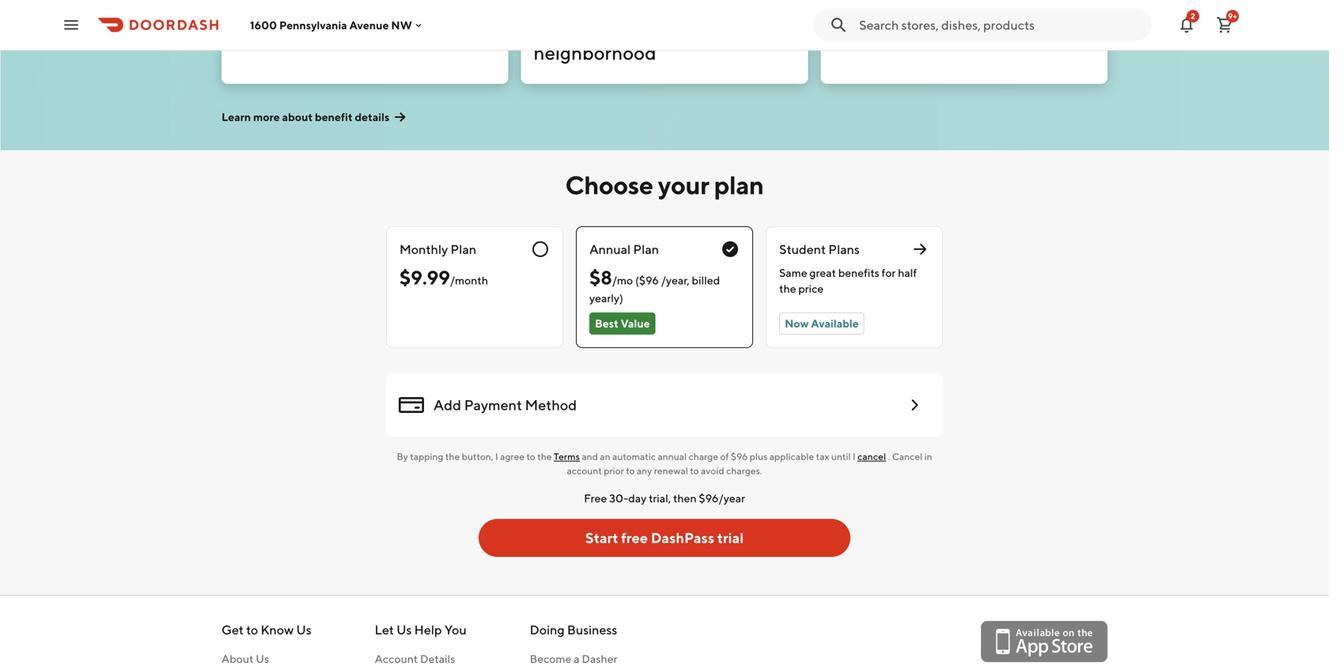 Task type: locate. For each thing, give the bounding box(es) containing it.
account
[[567, 465, 602, 477]]

plan for $8
[[634, 242, 659, 257]]

1 horizontal spatial of
[[721, 451, 729, 462]]

contracts
[[864, 0, 945, 17]]

you
[[445, 623, 467, 638]]

plan up ($96
[[634, 242, 659, 257]]

plan
[[451, 242, 477, 257], [634, 242, 659, 257]]

monthly
[[400, 242, 448, 257]]

0 horizontal spatial in
[[686, 18, 702, 40]]

members-
[[234, 0, 324, 17]]

0 horizontal spatial us
[[256, 653, 269, 666]]

notification bell image
[[1178, 15, 1197, 34]]

add payment method
[[434, 397, 577, 414]]

0 horizontal spatial the
[[446, 451, 460, 462]]

any
[[637, 465, 653, 477]]

1 horizontal spatial in
[[925, 451, 933, 462]]

monthly plan
[[400, 242, 477, 257]]

/mo
[[612, 274, 633, 287]]

$9.99
[[400, 266, 450, 289]]

/month
[[450, 274, 488, 287]]

free 30-day trial, then $96/year
[[584, 492, 746, 505]]

and right local on the top of page
[[697, 0, 730, 17]]

0 vertical spatial your
[[705, 18, 744, 40]]

0 vertical spatial of
[[631, 0, 649, 17]]

and up process
[[949, 0, 981, 17]]

in down local on the top of page
[[686, 18, 702, 40]]

us right about at the bottom left of page
[[256, 653, 269, 666]]

start free dashpass trial button
[[479, 519, 851, 557]]

1600
[[250, 18, 277, 31]]

learn more about benefit details
[[222, 110, 390, 123]]

1 vertical spatial in
[[925, 451, 933, 462]]

0 vertical spatial in
[[686, 18, 702, 40]]

i right until
[[853, 451, 856, 462]]

$8
[[590, 266, 612, 289]]

your
[[705, 18, 744, 40], [658, 170, 710, 200]]

nw
[[391, 18, 412, 31]]

0 horizontal spatial of
[[631, 0, 649, 17]]

business
[[568, 623, 618, 638]]

more
[[253, 110, 280, 123]]

2 horizontal spatial the
[[780, 282, 797, 295]]

benefits
[[839, 266, 880, 279]]

by tapping the button, i agree to the terms and an automatic annual charge of $96 plus applicable tax until i cancel
[[397, 451, 887, 462]]

1 items, open order cart image
[[1216, 15, 1235, 34]]

and
[[697, 0, 730, 17], [949, 0, 981, 17], [288, 18, 320, 40], [582, 451, 598, 462]]

1 plan from the left
[[451, 242, 477, 257]]

charges.
[[727, 465, 763, 477]]

choose your plan
[[566, 170, 764, 200]]

of left $96
[[721, 451, 729, 462]]

favorites
[[608, 18, 682, 40]]

1 vertical spatial your
[[658, 170, 710, 200]]

1 horizontal spatial plan
[[634, 242, 659, 257]]

trial,
[[649, 492, 671, 505]]

/year,
[[661, 274, 690, 287]]

the down same on the right top
[[780, 282, 797, 295]]

dasher
[[582, 653, 618, 666]]

1 vertical spatial of
[[721, 451, 729, 462]]

0 horizontal spatial plan
[[451, 242, 477, 257]]

seamless
[[985, 0, 1062, 17]]

no contracts and seamless cancellation process
[[834, 0, 1062, 40]]

the left button,
[[446, 451, 460, 462]]

your inside thousands of local and national favorites in your neighborhood
[[705, 18, 744, 40]]

to
[[527, 451, 536, 462], [626, 465, 635, 477], [690, 465, 699, 477], [246, 623, 258, 638]]

to right agree
[[527, 451, 536, 462]]

help
[[415, 623, 442, 638]]

account details link
[[375, 652, 467, 667]]

process
[[943, 18, 1009, 40]]

i
[[496, 451, 499, 462], [853, 451, 856, 462]]

0 horizontal spatial i
[[496, 451, 499, 462]]

1 horizontal spatial i
[[853, 451, 856, 462]]

us right let
[[397, 623, 412, 638]]

available
[[812, 317, 859, 330]]

until
[[832, 451, 851, 462]]

.
[[889, 451, 891, 462]]

about
[[282, 110, 313, 123]]

offers
[[234, 18, 284, 40]]

in
[[686, 18, 702, 40], [925, 451, 933, 462]]

2 horizontal spatial us
[[397, 623, 412, 638]]

the
[[780, 282, 797, 295], [446, 451, 460, 462], [538, 451, 552, 462]]

and down members-
[[288, 18, 320, 40]]

in right cancel
[[925, 451, 933, 462]]

free
[[584, 492, 607, 505]]

plan up /month
[[451, 242, 477, 257]]

become
[[530, 653, 572, 666]]

choose
[[566, 170, 654, 200]]

button,
[[462, 451, 494, 462]]

about us
[[222, 653, 269, 666]]

2 plan from the left
[[634, 242, 659, 257]]

open menu image
[[62, 15, 81, 34]]

know
[[261, 623, 294, 638]]

doing business
[[530, 623, 618, 638]]

method
[[525, 397, 577, 414]]

us right know
[[296, 623, 312, 638]]

i left agree
[[496, 451, 499, 462]]

exclusive
[[365, 0, 444, 17]]

avenue
[[350, 18, 389, 31]]

us
[[296, 623, 312, 638], [397, 623, 412, 638], [256, 653, 269, 666]]

account
[[375, 653, 418, 666]]

annual
[[658, 451, 687, 462]]

thousands of local and national favorites in your neighborhood
[[534, 0, 744, 64]]

plan
[[715, 170, 764, 200]]

the left terms link
[[538, 451, 552, 462]]

of up favorites
[[631, 0, 649, 17]]



Task type: describe. For each thing, give the bounding box(es) containing it.
annual plan
[[590, 242, 659, 257]]

plans
[[829, 242, 860, 257]]

cancel link
[[858, 451, 887, 462]]

a
[[574, 653, 580, 666]]

and inside thousands of local and national favorites in your neighborhood
[[697, 0, 730, 17]]

members-only exclusive offers and items
[[234, 0, 444, 40]]

30-
[[610, 492, 629, 505]]

start
[[586, 530, 619, 547]]

best value
[[595, 317, 650, 330]]

details
[[355, 110, 390, 123]]

to right 'get'
[[246, 623, 258, 638]]

national
[[534, 18, 604, 40]]

billed
[[692, 274, 721, 287]]

get to know us
[[222, 623, 312, 638]]

$96/year
[[699, 492, 746, 505]]

add
[[434, 397, 462, 414]]

2 i from the left
[[853, 451, 856, 462]]

annual
[[590, 242, 631, 257]]

day
[[629, 492, 647, 505]]

and up 'account'
[[582, 451, 598, 462]]

applicable
[[770, 451, 815, 462]]

let
[[375, 623, 394, 638]]

account details
[[375, 653, 456, 666]]

prior
[[604, 465, 624, 477]]

9+
[[1229, 11, 1238, 21]]

start free dashpass trial
[[586, 530, 744, 547]]

get
[[222, 623, 244, 638]]

1600 pennsylvania avenue nw
[[250, 18, 412, 31]]

by
[[397, 451, 408, 462]]

and inside members-only exclusive offers and items
[[288, 18, 320, 40]]

best
[[595, 317, 619, 330]]

price
[[799, 282, 824, 295]]

/mo ($96 /year, billed yearly)
[[590, 274, 721, 305]]

in inside thousands of local and national favorites in your neighborhood
[[686, 18, 702, 40]]

renewal
[[654, 465, 689, 477]]

items
[[324, 18, 371, 40]]

let us help you
[[375, 623, 467, 638]]

to down charge on the right of the page
[[690, 465, 699, 477]]

Store search: begin typing to search for stores available on DoorDash text field
[[860, 16, 1143, 34]]

1 horizontal spatial us
[[296, 623, 312, 638]]

dashpass
[[651, 530, 715, 547]]

value
[[621, 317, 650, 330]]

plan for $9.99
[[451, 242, 477, 257]]

in inside . cancel in account prior to any renewal to avoid charges.
[[925, 451, 933, 462]]

1 i from the left
[[496, 451, 499, 462]]

now available
[[785, 317, 859, 330]]

cancel
[[858, 451, 887, 462]]

agree
[[500, 451, 525, 462]]

become a dasher
[[530, 653, 618, 666]]

student plans
[[780, 242, 860, 257]]

payment
[[464, 397, 522, 414]]

same
[[780, 266, 808, 279]]

neighborhood
[[534, 42, 657, 64]]

details
[[420, 653, 456, 666]]

us for let us help you
[[397, 623, 412, 638]]

1 horizontal spatial the
[[538, 451, 552, 462]]

thousands
[[534, 0, 627, 17]]

cancel
[[893, 451, 923, 462]]

become a dasher link
[[530, 652, 665, 667]]

half
[[899, 266, 918, 279]]

local
[[652, 0, 693, 17]]

tapping
[[410, 451, 444, 462]]

plus
[[750, 451, 768, 462]]

trial
[[718, 530, 744, 547]]

pennsylvania
[[279, 18, 347, 31]]

the inside same great benefits for half the price
[[780, 282, 797, 295]]

us for about us
[[256, 653, 269, 666]]

learn
[[222, 110, 251, 123]]

then
[[674, 492, 697, 505]]

. cancel in account prior to any renewal to avoid charges.
[[567, 451, 933, 477]]

automatic
[[613, 451, 656, 462]]

terms
[[554, 451, 580, 462]]

2
[[1192, 11, 1196, 21]]

and inside no contracts and seamless cancellation process
[[949, 0, 981, 17]]

of inside thousands of local and national favorites in your neighborhood
[[631, 0, 649, 17]]

same great benefits for half the price
[[780, 266, 918, 295]]

doing
[[530, 623, 565, 638]]

about us link
[[222, 652, 312, 667]]

only
[[324, 0, 361, 17]]

avoid
[[701, 465, 725, 477]]

$96
[[731, 451, 748, 462]]

tax
[[817, 451, 830, 462]]

free
[[622, 530, 648, 547]]

to left any
[[626, 465, 635, 477]]

1600 pennsylvania avenue nw button
[[250, 18, 425, 31]]

benefit
[[315, 110, 353, 123]]

for
[[882, 266, 896, 279]]

charge
[[689, 451, 719, 462]]



Task type: vqa. For each thing, say whether or not it's contained in the screenshot.
PHOTOS
no



